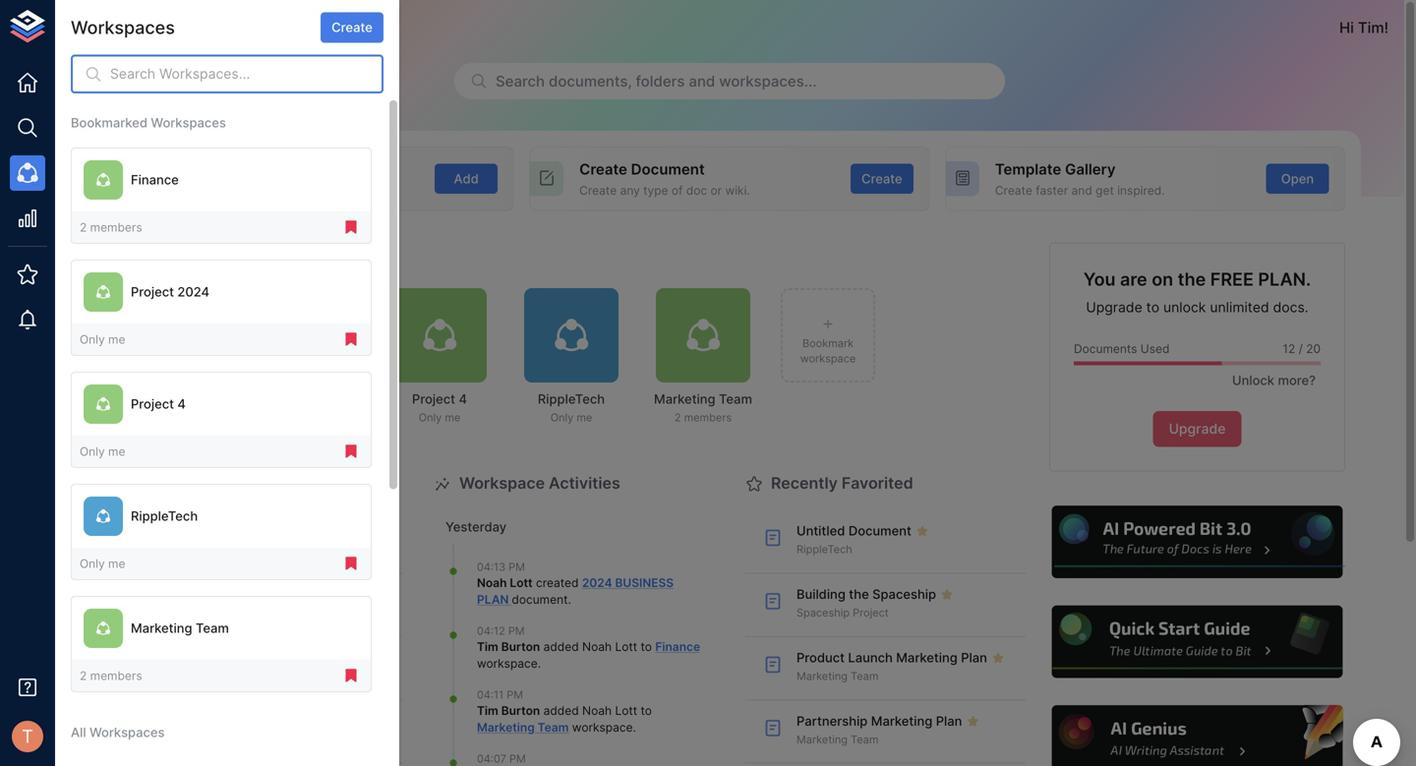 Task type: describe. For each thing, give the bounding box(es) containing it.
the inside 'building the spaceship' link
[[225, 650, 246, 665]]

1 vertical spatial bookmarked workspaces
[[148, 243, 341, 263]]

04:12
[[477, 625, 505, 637]]

rippletech only me
[[538, 391, 605, 424]]

recent
[[148, 474, 201, 493]]

1 help image from the top
[[1049, 503, 1345, 581]]

all
[[71, 725, 86, 740]]

business plan template link
[[122, 574, 402, 637]]

search documents, folders and workspaces... button
[[454, 63, 1005, 99]]

upgrade button
[[1153, 411, 1241, 447]]

noah for team
[[582, 704, 612, 718]]

only for project 2024
[[80, 332, 105, 346]]

unlimited
[[1210, 299, 1269, 316]]

tim for marketing
[[477, 704, 498, 718]]

template gallery create faster and get inspired.
[[995, 160, 1165, 197]]

document
[[512, 592, 568, 607]]

template
[[277, 586, 345, 602]]

it
[[279, 183, 287, 197]]

unlock
[[1232, 373, 1274, 388]]

2 help image from the top
[[1049, 603, 1345, 681]]

finance for finance
[[131, 172, 179, 187]]

faster
[[1036, 183, 1068, 197]]

3 help image from the top
[[1049, 702, 1345, 766]]

folders
[[636, 72, 685, 90]]

. inside 04:12 pm tim burton added noah lott to finance workspace .
[[538, 656, 541, 671]]

12 / 20
[[1283, 342, 1321, 356]]

partnership marketing plan marketing team
[[173, 523, 339, 556]]

noah for workspace
[[582, 640, 612, 654]]

hi
[[1339, 19, 1354, 36]]

add for add
[[454, 171, 479, 186]]

all workspaces
[[71, 725, 165, 740]]

only me for rippletech
[[80, 556, 125, 571]]

1 vertical spatial workspace
[[459, 474, 545, 493]]

spaceship project
[[797, 606, 889, 619]]

burton for team
[[501, 704, 540, 718]]

r
[[78, 19, 87, 36]]

t button
[[6, 715, 49, 758]]

1 vertical spatial building
[[173, 650, 222, 665]]

activities
[[549, 474, 620, 493]]

building the spaceship link
[[122, 637, 402, 700]]

project for project 2024
[[131, 284, 174, 300]]

add workspace collaborate or make it private.
[[164, 160, 332, 197]]

0 vertical spatial noah
[[477, 576, 507, 590]]

2 inside finance 2 members
[[147, 411, 154, 424]]

bookmark workspace
[[800, 337, 856, 365]]

bookmark workspace button
[[781, 288, 875, 383]]

finance inside 04:12 pm tim burton added noah lott to finance workspace .
[[655, 640, 700, 654]]

project for project 4 only me
[[412, 391, 455, 407]]

are
[[1120, 269, 1147, 290]]

upgrade inside you are on the free plan. upgrade to unlock unlimited docs.
[[1086, 299, 1142, 316]]

only inside rippletech only me
[[550, 411, 574, 424]]

document for untitled
[[848, 523, 911, 538]]

lott for workspace
[[615, 704, 637, 718]]

me for rippletech
[[108, 556, 125, 571]]

0 horizontal spatial rippletech
[[131, 508, 198, 524]]

1 vertical spatial the
[[849, 586, 869, 602]]

plan.
[[1258, 269, 1311, 290]]

and inside template gallery create faster and get inspired.
[[1071, 183, 1092, 197]]

lott for .
[[615, 640, 637, 654]]

recently
[[771, 474, 838, 493]]

me inside rippletech only me
[[577, 411, 592, 424]]

the inside you are on the free plan. upgrade to unlock unlimited docs.
[[1178, 269, 1206, 290]]

private.
[[290, 183, 332, 197]]

unlock more?
[[1232, 373, 1316, 388]]

0 vertical spatial documents
[[1074, 342, 1137, 356]]

1 horizontal spatial .
[[568, 592, 571, 607]]

used
[[1140, 342, 1170, 356]]

partnership marketing plan
[[797, 713, 962, 728]]

project for project 4
[[131, 396, 174, 412]]

workspace inside add workspace collaborate or make it private.
[[196, 160, 277, 178]]

business plan template
[[173, 586, 345, 602]]

only for rippletech
[[80, 556, 105, 571]]

2024 business plan
[[477, 576, 674, 607]]

finance 2 members
[[147, 391, 205, 424]]

12
[[1283, 342, 1295, 356]]

type
[[643, 183, 668, 197]]

2024 business plan link
[[477, 576, 674, 607]]

t
[[22, 726, 33, 747]]

add button
[[435, 164, 498, 194]]

1 horizontal spatial create button
[[850, 164, 913, 194]]

1 horizontal spatial rippletech
[[538, 391, 605, 407]]

enterprises
[[151, 19, 233, 36]]

unlock more? button
[[1221, 365, 1321, 396]]

marketing team link
[[477, 720, 569, 734]]

gallery
[[1065, 160, 1116, 178]]

collaborate
[[164, 183, 228, 197]]

add for add workspace collaborate or make it private.
[[164, 160, 193, 178]]

04:13 pm
[[477, 561, 525, 573]]

documents used
[[1074, 342, 1170, 356]]

!
[[1384, 19, 1389, 36]]

recent documents
[[148, 474, 292, 493]]

plan for partnership marketing plan
[[936, 713, 962, 728]]

project 2024
[[131, 284, 210, 300]]

rogue enterprises
[[102, 19, 233, 36]]

product launch marketing plan
[[797, 650, 987, 665]]

create document create any type of doc or wiki.
[[579, 160, 750, 197]]

inspired.
[[1117, 183, 1165, 197]]

of
[[672, 183, 683, 197]]

you are on the free plan. upgrade to unlock unlimited docs.
[[1083, 269, 1311, 316]]

20
[[1306, 342, 1321, 356]]

noah lott created
[[477, 576, 582, 590]]

to for 04:12
[[641, 640, 652, 654]]

04:07
[[477, 752, 506, 765]]

search documents, folders and workspaces...
[[496, 72, 817, 90]]

04:11 pm tim burton added noah lott to marketing team workspace .
[[477, 689, 652, 734]]

created
[[536, 576, 579, 590]]

docs.
[[1273, 299, 1308, 316]]

remove bookmark image for project 4
[[342, 443, 360, 460]]

building the spaceship inside 'building the spaceship' link
[[173, 650, 313, 665]]

1 vertical spatial documents
[[205, 474, 292, 493]]

0 vertical spatial 2024
[[177, 284, 210, 300]]

untitled document
[[797, 523, 911, 538]]

open
[[1281, 171, 1314, 186]]

create inside template gallery create faster and get inspired.
[[995, 183, 1032, 197]]

4 for project 4
[[177, 396, 186, 412]]

hi tim !
[[1339, 19, 1389, 36]]

0 horizontal spatial business
[[173, 586, 236, 602]]

members inside finance 2 members
[[157, 411, 205, 424]]

recently favorited
[[771, 474, 913, 493]]

or inside create document create any type of doc or wiki.
[[710, 183, 722, 197]]

0 horizontal spatial plan
[[240, 586, 274, 602]]

to for 04:11
[[641, 704, 652, 718]]

get
[[1096, 183, 1114, 197]]

document for create
[[631, 160, 705, 178]]

template
[[995, 160, 1061, 178]]

unlock
[[1163, 299, 1206, 316]]

pm for 04:13 pm
[[509, 561, 525, 573]]



Task type: locate. For each thing, give the bounding box(es) containing it.
rippletech
[[538, 391, 605, 407], [131, 508, 198, 524], [797, 543, 852, 556]]

1 vertical spatial 2 members
[[80, 668, 142, 683]]

. inside 04:11 pm tim burton added noah lott to marketing team workspace .
[[633, 720, 636, 734]]

partnership inside partnership marketing plan marketing team
[[173, 523, 244, 538]]

workspaces
[[71, 17, 175, 38], [151, 115, 226, 130], [247, 243, 341, 263], [89, 725, 165, 740]]

2 burton from the top
[[501, 704, 540, 718]]

1 horizontal spatial 4
[[459, 391, 467, 407]]

added up marketing team link
[[543, 704, 579, 718]]

make
[[246, 183, 276, 197]]

0 vertical spatial partnership
[[173, 523, 244, 538]]

0 horizontal spatial .
[[538, 656, 541, 671]]

1 vertical spatial rippletech
[[131, 508, 198, 524]]

upgrade down unlock more? button
[[1169, 421, 1226, 437]]

workspace activities
[[459, 474, 620, 493]]

workspace inside 04:12 pm tim burton added noah lott to finance workspace .
[[477, 656, 538, 671]]

2 horizontal spatial rippletech
[[797, 543, 852, 556]]

0 horizontal spatial create button
[[321, 12, 384, 43]]

noah inside 04:11 pm tim burton added noah lott to marketing team workspace .
[[582, 704, 612, 718]]

0 vertical spatial bookmarked workspaces
[[71, 115, 226, 130]]

and inside button
[[689, 72, 715, 90]]

more?
[[1278, 373, 1316, 388]]

1 remove bookmark image from the top
[[342, 331, 360, 348]]

burton inside 04:11 pm tim burton added noah lott to marketing team workspace .
[[501, 704, 540, 718]]

0 vertical spatial finance
[[131, 172, 179, 187]]

lott left finance link
[[615, 640, 637, 654]]

partnership for partnership marketing plan marketing team
[[173, 523, 244, 538]]

0 horizontal spatial workspace
[[196, 160, 277, 178]]

document .
[[512, 592, 571, 607]]

add
[[164, 160, 193, 178], [454, 171, 479, 186]]

project 4 only me
[[412, 391, 467, 424]]

pm for 04:07 pm
[[509, 752, 526, 765]]

2 vertical spatial the
[[225, 650, 246, 665]]

2 only me from the top
[[80, 444, 125, 459]]

tim down 04:12
[[477, 640, 498, 654]]

marketing team for product
[[797, 670, 879, 683]]

0 horizontal spatial 2024
[[177, 284, 210, 300]]

pm up noah lott created
[[509, 561, 525, 573]]

0 vertical spatial bookmarked
[[71, 115, 147, 130]]

and right folders
[[689, 72, 715, 90]]

plan for partnership marketing plan marketing team
[[312, 523, 339, 538]]

marketing team for partnership
[[797, 733, 879, 746]]

added down "document ."
[[543, 640, 579, 654]]

burton inside 04:12 pm tim burton added noah lott to finance workspace .
[[501, 640, 540, 654]]

1 vertical spatial plan
[[961, 650, 987, 665]]

2 members for marketing team
[[80, 668, 142, 683]]

partnership down the recent documents
[[173, 523, 244, 538]]

team inside partnership marketing plan marketing team
[[227, 543, 255, 556]]

1 vertical spatial and
[[1071, 183, 1092, 197]]

1 vertical spatial spaceship
[[797, 606, 850, 619]]

business
[[615, 576, 674, 590], [173, 586, 236, 602]]

workspace up make
[[196, 160, 277, 178]]

document inside create document create any type of doc or wiki.
[[631, 160, 705, 178]]

open button
[[1266, 164, 1329, 194]]

tim for finance
[[477, 640, 498, 654]]

0 vertical spatial plan
[[312, 523, 339, 538]]

remove bookmark image for project 2024
[[342, 331, 360, 348]]

0 vertical spatial and
[[689, 72, 715, 90]]

pm for 04:11 pm tim burton added noah lott to marketing team workspace .
[[507, 689, 523, 701]]

team
[[719, 391, 752, 407], [227, 543, 255, 556], [196, 621, 229, 636], [851, 670, 879, 683], [538, 720, 569, 734], [851, 733, 879, 746]]

added for .
[[543, 640, 579, 654]]

marketing inside 'marketing team 2 members'
[[654, 391, 715, 407]]

added for workspace
[[543, 704, 579, 718]]

1 horizontal spatial add
[[454, 171, 479, 186]]

2 vertical spatial rippletech
[[797, 543, 852, 556]]

2 remove bookmark image from the top
[[342, 667, 360, 685]]

0 vertical spatial workspace
[[800, 352, 856, 365]]

1 only me from the top
[[80, 332, 125, 346]]

1 vertical spatial create button
[[850, 164, 913, 194]]

spaceship up product
[[797, 606, 850, 619]]

04:11
[[477, 689, 504, 701]]

documents left used
[[1074, 342, 1137, 356]]

burton
[[501, 640, 540, 654], [501, 704, 540, 718]]

3 remove bookmark image from the top
[[342, 555, 360, 573]]

workspace
[[196, 160, 277, 178], [459, 474, 545, 493]]

pm inside 04:11 pm tim burton added noah lott to marketing team workspace .
[[507, 689, 523, 701]]

2 vertical spatial remove bookmark image
[[342, 555, 360, 573]]

rogue
[[102, 19, 148, 36]]

.
[[568, 592, 571, 607], [538, 656, 541, 671], [633, 720, 636, 734]]

0 vertical spatial lott
[[510, 576, 533, 590]]

plan inside partnership marketing plan marketing team
[[312, 523, 339, 538]]

workspace inside 04:11 pm tim burton added noah lott to marketing team workspace .
[[572, 720, 633, 734]]

1 horizontal spatial building
[[797, 586, 846, 602]]

yesterday
[[445, 519, 507, 534]]

tim
[[1358, 19, 1384, 36], [477, 640, 498, 654], [477, 704, 498, 718]]

0 vertical spatial create button
[[321, 12, 384, 43]]

me for project 2024
[[108, 332, 125, 346]]

members inside 'marketing team 2 members'
[[684, 411, 732, 424]]

4
[[459, 391, 467, 407], [177, 396, 186, 412]]

workspaces...
[[719, 72, 817, 90]]

document up of on the top left
[[631, 160, 705, 178]]

2 members up all workspaces
[[80, 668, 142, 683]]

workspace down bookmark
[[800, 352, 856, 365]]

business up finance link
[[615, 576, 674, 590]]

plan inside 2024 business plan
[[477, 592, 509, 607]]

finance for finance 2 members
[[152, 391, 200, 407]]

untitled
[[797, 523, 845, 538]]

0 vertical spatial burton
[[501, 640, 540, 654]]

1 horizontal spatial the
[[849, 586, 869, 602]]

1 vertical spatial partnership
[[797, 713, 868, 728]]

2024 inside 2024 business plan
[[582, 576, 612, 590]]

0 vertical spatial document
[[631, 160, 705, 178]]

pm right 04:11
[[507, 689, 523, 701]]

building the spaceship up spaceship project
[[797, 586, 936, 602]]

noah inside 04:12 pm tim burton added noah lott to finance workspace .
[[582, 640, 612, 654]]

marketing
[[654, 391, 715, 407], [248, 523, 309, 538], [173, 543, 224, 556], [131, 621, 192, 636], [896, 650, 958, 665], [797, 670, 848, 683], [871, 713, 933, 728], [477, 720, 535, 734], [797, 733, 848, 746]]

wiki.
[[725, 183, 750, 197]]

marketing team down product
[[797, 670, 879, 683]]

any
[[620, 183, 640, 197]]

noah down the 04:13
[[477, 576, 507, 590]]

the up spaceship project
[[849, 586, 869, 602]]

marketing team down business plan template
[[131, 621, 229, 636]]

noah
[[477, 576, 507, 590], [582, 640, 612, 654], [582, 704, 612, 718]]

only inside project 4 only me
[[419, 411, 442, 424]]

1 horizontal spatial and
[[1071, 183, 1092, 197]]

marketing team
[[131, 621, 229, 636], [797, 670, 879, 683], [797, 733, 879, 746]]

document down favorited
[[848, 523, 911, 538]]

0 horizontal spatial documents
[[205, 474, 292, 493]]

bookmarked up project 2024
[[148, 243, 243, 263]]

add inside button
[[454, 171, 479, 186]]

2 vertical spatial spaceship
[[249, 650, 313, 665]]

add inside add workspace collaborate or make it private.
[[164, 160, 193, 178]]

1 vertical spatial burton
[[501, 704, 540, 718]]

project inside project 4 only me
[[412, 391, 455, 407]]

0 vertical spatial rippletech
[[538, 391, 605, 407]]

favorited
[[842, 474, 913, 493]]

pm for 04:12 pm tim burton added noah lott to finance workspace .
[[508, 625, 525, 637]]

tim inside 04:12 pm tim burton added noah lott to finance workspace .
[[477, 640, 498, 654]]

lott down 04:12 pm tim burton added noah lott to finance workspace .
[[615, 704, 637, 718]]

2 horizontal spatial the
[[1178, 269, 1206, 290]]

to inside 04:11 pm tim burton added noah lott to marketing team workspace .
[[641, 704, 652, 718]]

0 vertical spatial 2 members
[[80, 220, 142, 234]]

remove bookmark image for rippletech
[[342, 555, 360, 573]]

1 vertical spatial 2024
[[582, 576, 612, 590]]

remove bookmark image for finance
[[342, 218, 360, 236]]

marketing team 2 members
[[654, 391, 752, 424]]

0 vertical spatial building the spaceship
[[797, 586, 936, 602]]

added inside 04:11 pm tim burton added noah lott to marketing team workspace .
[[543, 704, 579, 718]]

members
[[90, 220, 142, 234], [157, 411, 205, 424], [684, 411, 732, 424], [90, 668, 142, 683]]

1 vertical spatial remove bookmark image
[[342, 443, 360, 460]]

04:13
[[477, 561, 506, 573]]

project
[[131, 284, 174, 300], [412, 391, 455, 407], [131, 396, 174, 412], [853, 606, 889, 619]]

you
[[1083, 269, 1116, 290]]

0 horizontal spatial add
[[164, 160, 193, 178]]

workspace up yesterday
[[459, 474, 545, 493]]

0 horizontal spatial building
[[173, 650, 222, 665]]

team inside 'marketing team 2 members'
[[719, 391, 752, 407]]

only me for project 4
[[80, 444, 125, 459]]

business down partnership marketing plan marketing team
[[173, 586, 236, 602]]

0 vertical spatial remove bookmark image
[[342, 218, 360, 236]]

1 vertical spatial marketing team
[[797, 670, 879, 683]]

0 vertical spatial remove bookmark image
[[342, 331, 360, 348]]

or left make
[[231, 183, 243, 197]]

0 horizontal spatial partnership
[[173, 523, 244, 538]]

2 vertical spatial marketing team
[[797, 733, 879, 746]]

2 vertical spatial lott
[[615, 704, 637, 718]]

to down 04:12 pm tim burton added noah lott to finance workspace .
[[641, 704, 652, 718]]

finance link
[[655, 640, 700, 654]]

1 horizontal spatial upgrade
[[1169, 421, 1226, 437]]

1 horizontal spatial or
[[710, 183, 722, 197]]

workspace right marketing team link
[[572, 720, 633, 734]]

the down business plan template link
[[225, 650, 246, 665]]

business inside 2024 business plan
[[615, 576, 674, 590]]

2 horizontal spatial .
[[633, 720, 636, 734]]

remove bookmark image
[[342, 218, 360, 236], [342, 443, 360, 460], [342, 555, 360, 573]]

bookmarked
[[71, 115, 147, 130], [148, 243, 243, 263]]

tim down 04:11
[[477, 704, 498, 718]]

1 vertical spatial document
[[848, 523, 911, 538]]

partnership for partnership marketing plan
[[797, 713, 868, 728]]

plan left the template
[[240, 586, 274, 602]]

documents up partnership marketing plan marketing team
[[205, 474, 292, 493]]

04:12 pm tim burton added noah lott to finance workspace .
[[477, 625, 700, 671]]

. up 04:11 pm tim burton added noah lott to marketing team workspace .
[[538, 656, 541, 671]]

and
[[689, 72, 715, 90], [1071, 183, 1092, 197]]

upgrade inside upgrade button
[[1169, 421, 1226, 437]]

1 vertical spatial only me
[[80, 444, 125, 459]]

to down on at the right of page
[[1146, 299, 1159, 316]]

0 vertical spatial .
[[568, 592, 571, 607]]

0 horizontal spatial spaceship
[[249, 650, 313, 665]]

4 inside project 4 only me
[[459, 391, 467, 407]]

or right 'doc'
[[710, 183, 722, 197]]

rippletech up activities
[[538, 391, 605, 407]]

0 vertical spatial only me
[[80, 332, 125, 346]]

2 vertical spatial help image
[[1049, 702, 1345, 766]]

added
[[543, 640, 579, 654], [543, 704, 579, 718]]

2 vertical spatial plan
[[936, 713, 962, 728]]

0 horizontal spatial building the spaceship
[[173, 650, 313, 665]]

remove bookmark image for marketing team
[[342, 667, 360, 685]]

1 horizontal spatial documents
[[1074, 342, 1137, 356]]

2 vertical spatial .
[[633, 720, 636, 734]]

team inside 04:11 pm tim burton added noah lott to marketing team workspace .
[[538, 720, 569, 734]]

2 members for finance
[[80, 220, 142, 234]]

to left finance link
[[641, 640, 652, 654]]

marketing team down partnership marketing plan
[[797, 733, 879, 746]]

me
[[108, 332, 125, 346], [445, 411, 461, 424], [577, 411, 592, 424], [108, 444, 125, 459], [108, 556, 125, 571]]

upgrade down you
[[1086, 299, 1142, 316]]

1 vertical spatial bookmarked
[[148, 243, 243, 263]]

rippletech down untitled
[[797, 543, 852, 556]]

spaceship
[[872, 586, 936, 602], [797, 606, 850, 619], [249, 650, 313, 665]]

bookmarked workspaces up 'collaborate'
[[71, 115, 226, 130]]

2 vertical spatial only me
[[80, 556, 125, 571]]

rippletech down recent
[[131, 508, 198, 524]]

2 remove bookmark image from the top
[[342, 443, 360, 460]]

building the spaceship
[[797, 586, 936, 602], [173, 650, 313, 665]]

free
[[1210, 269, 1254, 290]]

bookmarked down rogue
[[71, 115, 147, 130]]

pm right 04:07
[[509, 752, 526, 765]]

1 horizontal spatial plan
[[477, 592, 509, 607]]

1 vertical spatial help image
[[1049, 603, 1345, 681]]

or inside add workspace collaborate or make it private.
[[231, 183, 243, 197]]

lott inside 04:12 pm tim burton added noah lott to finance workspace .
[[615, 640, 637, 654]]

2 inside 'marketing team 2 members'
[[674, 411, 681, 424]]

workspace inside button
[[800, 352, 856, 365]]

me inside project 4 only me
[[445, 411, 461, 424]]

help image
[[1049, 503, 1345, 581], [1049, 603, 1345, 681], [1049, 702, 1345, 766]]

search
[[496, 72, 545, 90]]

product
[[797, 650, 845, 665]]

spaceship up spaceship project
[[872, 586, 936, 602]]

to inside you are on the free plan. upgrade to unlock unlimited docs.
[[1146, 299, 1159, 316]]

0 horizontal spatial bookmarked
[[71, 115, 147, 130]]

create
[[332, 20, 373, 35], [579, 160, 627, 178], [861, 171, 902, 186], [579, 183, 617, 197], [995, 183, 1032, 197]]

the up unlock
[[1178, 269, 1206, 290]]

0 vertical spatial help image
[[1049, 503, 1345, 581]]

1 2 members from the top
[[80, 220, 142, 234]]

1 vertical spatial added
[[543, 704, 579, 718]]

me for project 4
[[108, 444, 125, 459]]

0 horizontal spatial or
[[231, 183, 243, 197]]

bookmarked workspaces down make
[[148, 243, 341, 263]]

building up spaceship project
[[797, 586, 846, 602]]

building the spaceship down business plan template link
[[173, 650, 313, 665]]

remove bookmark image
[[342, 331, 360, 348], [342, 667, 360, 685]]

pm inside 04:12 pm tim burton added noah lott to finance workspace .
[[508, 625, 525, 637]]

lott
[[510, 576, 533, 590], [615, 640, 637, 654], [615, 704, 637, 718]]

create button
[[321, 12, 384, 43], [850, 164, 913, 194]]

the
[[1178, 269, 1206, 290], [849, 586, 869, 602], [225, 650, 246, 665]]

lott inside 04:11 pm tim burton added noah lott to marketing team workspace .
[[615, 704, 637, 718]]

documents
[[1074, 342, 1137, 356], [205, 474, 292, 493]]

finance inside finance 2 members
[[152, 391, 200, 407]]

0 vertical spatial marketing team
[[131, 621, 229, 636]]

Search Workspaces... text field
[[110, 55, 384, 94]]

or
[[231, 183, 243, 197], [710, 183, 722, 197]]

launch
[[848, 650, 893, 665]]

1 horizontal spatial document
[[848, 523, 911, 538]]

/
[[1299, 342, 1303, 356]]

1 or from the left
[[231, 183, 243, 197]]

only me for project 2024
[[80, 332, 125, 346]]

1 vertical spatial noah
[[582, 640, 612, 654]]

lott up document
[[510, 576, 533, 590]]

tim right hi
[[1358, 19, 1384, 36]]

4 for project 4 only me
[[459, 391, 467, 407]]

partnership down product
[[797, 713, 868, 728]]

0 horizontal spatial and
[[689, 72, 715, 90]]

3 only me from the top
[[80, 556, 125, 571]]

2 members up project 2024
[[80, 220, 142, 234]]

to for you
[[1146, 299, 1159, 316]]

1 vertical spatial upgrade
[[1169, 421, 1226, 437]]

2 horizontal spatial spaceship
[[872, 586, 936, 602]]

1 vertical spatial remove bookmark image
[[342, 667, 360, 685]]

0 vertical spatial to
[[1146, 299, 1159, 316]]

1 horizontal spatial business
[[615, 576, 674, 590]]

plan
[[240, 586, 274, 602], [477, 592, 509, 607]]

added inside 04:12 pm tim burton added noah lott to finance workspace .
[[543, 640, 579, 654]]

workspace up 04:11
[[477, 656, 538, 671]]

noah down 04:12 pm tim burton added noah lott to finance workspace .
[[582, 704, 612, 718]]

burton for workspace
[[501, 640, 540, 654]]

2 members
[[80, 220, 142, 234], [80, 668, 142, 683]]

burton up marketing team link
[[501, 704, 540, 718]]

burton down 04:12
[[501, 640, 540, 654]]

2 vertical spatial noah
[[582, 704, 612, 718]]

plan up 04:12
[[477, 592, 509, 607]]

finance
[[131, 172, 179, 187], [152, 391, 200, 407], [655, 640, 700, 654]]

bookmark
[[802, 337, 854, 350]]

documents,
[[549, 72, 632, 90]]

1 vertical spatial building the spaceship
[[173, 650, 313, 665]]

doc
[[686, 183, 707, 197]]

building down business plan template link
[[173, 650, 222, 665]]

2 vertical spatial tim
[[477, 704, 498, 718]]

only for project 4
[[80, 444, 105, 459]]

0 vertical spatial workspace
[[196, 160, 277, 178]]

2 or from the left
[[710, 183, 722, 197]]

and down gallery
[[1071, 183, 1092, 197]]

1 burton from the top
[[501, 640, 540, 654]]

04:07 pm
[[477, 752, 526, 765]]

2024
[[177, 284, 210, 300], [582, 576, 612, 590]]

1 remove bookmark image from the top
[[342, 218, 360, 236]]

1 added from the top
[[543, 640, 579, 654]]

0 vertical spatial spaceship
[[872, 586, 936, 602]]

noah down the 2024 business plan link
[[582, 640, 612, 654]]

2 vertical spatial finance
[[655, 640, 700, 654]]

. down the created
[[568, 592, 571, 607]]

project 4
[[131, 396, 186, 412]]

2 2 members from the top
[[80, 668, 142, 683]]

. down 04:12 pm tim burton added noah lott to finance workspace .
[[633, 720, 636, 734]]

1 horizontal spatial bookmarked
[[148, 243, 243, 263]]

0 vertical spatial tim
[[1358, 19, 1384, 36]]

1 vertical spatial finance
[[152, 391, 200, 407]]

tim inside 04:11 pm tim burton added noah lott to marketing team workspace .
[[477, 704, 498, 718]]

spaceship down business plan template link
[[249, 650, 313, 665]]

pm right 04:12
[[508, 625, 525, 637]]

2 added from the top
[[543, 704, 579, 718]]

0 horizontal spatial workspace
[[477, 656, 538, 671]]

to inside 04:12 pm tim burton added noah lott to finance workspace .
[[641, 640, 652, 654]]

marketing inside 04:11 pm tim burton added noah lott to marketing team workspace .
[[477, 720, 535, 734]]

only me
[[80, 332, 125, 346], [80, 444, 125, 459], [80, 556, 125, 571]]

0 vertical spatial added
[[543, 640, 579, 654]]



Task type: vqa. For each thing, say whether or not it's contained in the screenshot.
unlock
yes



